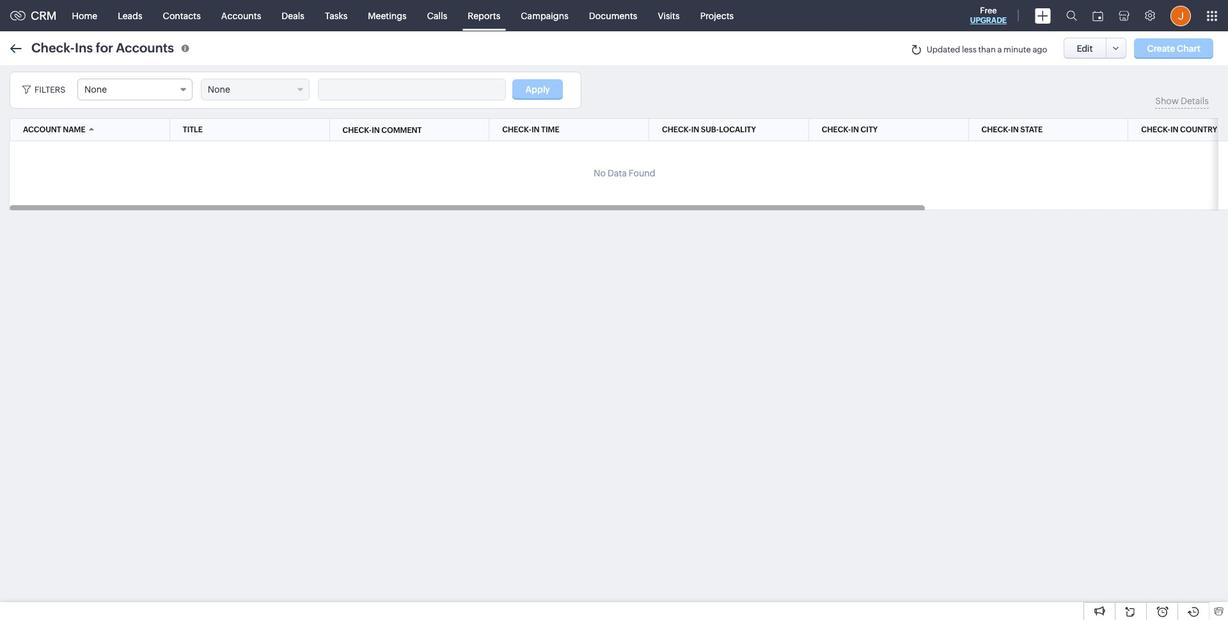 Task type: describe. For each thing, give the bounding box(es) containing it.
calls link
[[417, 0, 458, 31]]

check-in sub-locality
[[662, 125, 756, 134]]

documents
[[589, 11, 638, 21]]

in for sub-
[[691, 125, 699, 134]]

tasks link
[[315, 0, 358, 31]]

check-in state
[[982, 125, 1043, 134]]

check-in city
[[822, 125, 878, 134]]

search element
[[1059, 0, 1085, 31]]

than
[[979, 45, 996, 54]]

check- for check-in sub-locality
[[662, 125, 691, 134]]

meetings link
[[358, 0, 417, 31]]

sub-
[[701, 125, 719, 134]]

name
[[63, 125, 85, 134]]

ago
[[1033, 45, 1048, 54]]

create chart button
[[1135, 38, 1214, 59]]

calls
[[427, 11, 447, 21]]

updated
[[927, 45, 961, 54]]

check-in country
[[1142, 125, 1218, 134]]

none for first none field from the right
[[208, 84, 230, 95]]

found
[[629, 168, 656, 179]]

visits link
[[648, 0, 690, 31]]

time
[[541, 125, 560, 134]]

check- for check-in state
[[982, 125, 1011, 134]]

projects
[[700, 11, 734, 21]]

check- for check-ins for accounts
[[31, 40, 75, 55]]

updated less than a minute ago
[[927, 45, 1048, 54]]

locality
[[719, 125, 756, 134]]

crm
[[31, 9, 57, 22]]

create menu element
[[1028, 0, 1059, 31]]

check-in comment
[[343, 126, 422, 135]]

for
[[96, 40, 113, 55]]

0 horizontal spatial accounts
[[116, 40, 174, 55]]

1 horizontal spatial accounts
[[221, 11, 261, 21]]

in for time
[[532, 125, 540, 134]]

none for first none field from left
[[84, 84, 107, 95]]

profile element
[[1163, 0, 1199, 31]]

city
[[861, 125, 878, 134]]

tasks
[[325, 11, 348, 21]]

documents link
[[579, 0, 648, 31]]

in for comment
[[372, 126, 380, 135]]

check- for check-in city
[[822, 125, 851, 134]]

chart
[[1177, 43, 1201, 53]]

create menu image
[[1035, 8, 1051, 23]]

accounts link
[[211, 0, 272, 31]]

meetings
[[368, 11, 407, 21]]

campaigns link
[[511, 0, 579, 31]]

profile image
[[1171, 5, 1191, 26]]

reports
[[468, 11, 501, 21]]



Task type: vqa. For each thing, say whether or not it's contained in the screenshot.
LOGO on the top of the page
no



Task type: locate. For each thing, give the bounding box(es) containing it.
deals link
[[272, 0, 315, 31]]

no
[[594, 168, 606, 179]]

contacts
[[163, 11, 201, 21]]

0 horizontal spatial none field
[[77, 79, 193, 100]]

none
[[84, 84, 107, 95], [208, 84, 230, 95]]

accounts left deals link
[[221, 11, 261, 21]]

0 horizontal spatial none
[[84, 84, 107, 95]]

check- left country
[[1142, 125, 1171, 134]]

3 in from the left
[[851, 125, 859, 134]]

crm link
[[10, 9, 57, 22]]

free upgrade
[[971, 6, 1007, 25]]

leads
[[118, 11, 142, 21]]

visits
[[658, 11, 680, 21]]

None text field
[[318, 79, 505, 100]]

a
[[998, 45, 1002, 54]]

in for country
[[1171, 125, 1179, 134]]

leads link
[[108, 0, 153, 31]]

in for state
[[1011, 125, 1019, 134]]

ins
[[75, 40, 93, 55]]

no data found
[[594, 168, 656, 179]]

None field
[[77, 79, 193, 100], [201, 79, 310, 100]]

in left 'sub-'
[[691, 125, 699, 134]]

2 none field from the left
[[201, 79, 310, 100]]

in
[[532, 125, 540, 134], [691, 125, 699, 134], [851, 125, 859, 134], [1011, 125, 1019, 134], [1171, 125, 1179, 134], [372, 126, 380, 135]]

account name
[[23, 125, 85, 134]]

country
[[1181, 125, 1218, 134]]

check- left time
[[502, 125, 532, 134]]

check- for check-in time
[[502, 125, 532, 134]]

in left the city
[[851, 125, 859, 134]]

filters
[[35, 85, 65, 95]]

title
[[183, 125, 203, 134]]

less
[[962, 45, 977, 54]]

1 horizontal spatial none
[[208, 84, 230, 95]]

check-
[[31, 40, 75, 55], [502, 125, 532, 134], [662, 125, 691, 134], [822, 125, 851, 134], [982, 125, 1011, 134], [1142, 125, 1171, 134], [343, 126, 372, 135]]

campaigns
[[521, 11, 569, 21]]

check- left 'sub-'
[[662, 125, 691, 134]]

minute
[[1004, 45, 1031, 54]]

in left time
[[532, 125, 540, 134]]

projects link
[[690, 0, 744, 31]]

0 vertical spatial accounts
[[221, 11, 261, 21]]

in for city
[[851, 125, 859, 134]]

accounts down leads
[[116, 40, 174, 55]]

accounts
[[221, 11, 261, 21], [116, 40, 174, 55]]

1 in from the left
[[532, 125, 540, 134]]

in left country
[[1171, 125, 1179, 134]]

create chart
[[1148, 43, 1201, 53]]

6 in from the left
[[372, 126, 380, 135]]

1 horizontal spatial none field
[[201, 79, 310, 100]]

1 none from the left
[[84, 84, 107, 95]]

check- left state
[[982, 125, 1011, 134]]

check- left comment
[[343, 126, 372, 135]]

contacts link
[[153, 0, 211, 31]]

check- for check-in country
[[1142, 125, 1171, 134]]

home link
[[62, 0, 108, 31]]

comment
[[382, 126, 422, 135]]

2 in from the left
[[691, 125, 699, 134]]

deals
[[282, 11, 305, 21]]

edit
[[1077, 43, 1093, 53]]

1 none field from the left
[[77, 79, 193, 100]]

reports link
[[458, 0, 511, 31]]

check- for check-in comment
[[343, 126, 372, 135]]

check-ins for accounts
[[31, 40, 174, 55]]

check-in time
[[502, 125, 560, 134]]

account
[[23, 125, 61, 134]]

2 none from the left
[[208, 84, 230, 95]]

check- down crm
[[31, 40, 75, 55]]

in left state
[[1011, 125, 1019, 134]]

in left comment
[[372, 126, 380, 135]]

data
[[608, 168, 627, 179]]

check- left the city
[[822, 125, 851, 134]]

home
[[72, 11, 97, 21]]

calendar image
[[1093, 11, 1104, 21]]

edit button
[[1064, 38, 1107, 59]]

1 vertical spatial accounts
[[116, 40, 174, 55]]

5 in from the left
[[1171, 125, 1179, 134]]

upgrade
[[971, 16, 1007, 25]]

free
[[980, 6, 997, 15]]

state
[[1021, 125, 1043, 134]]

create
[[1148, 43, 1176, 53]]

4 in from the left
[[1011, 125, 1019, 134]]

search image
[[1067, 10, 1078, 21]]



